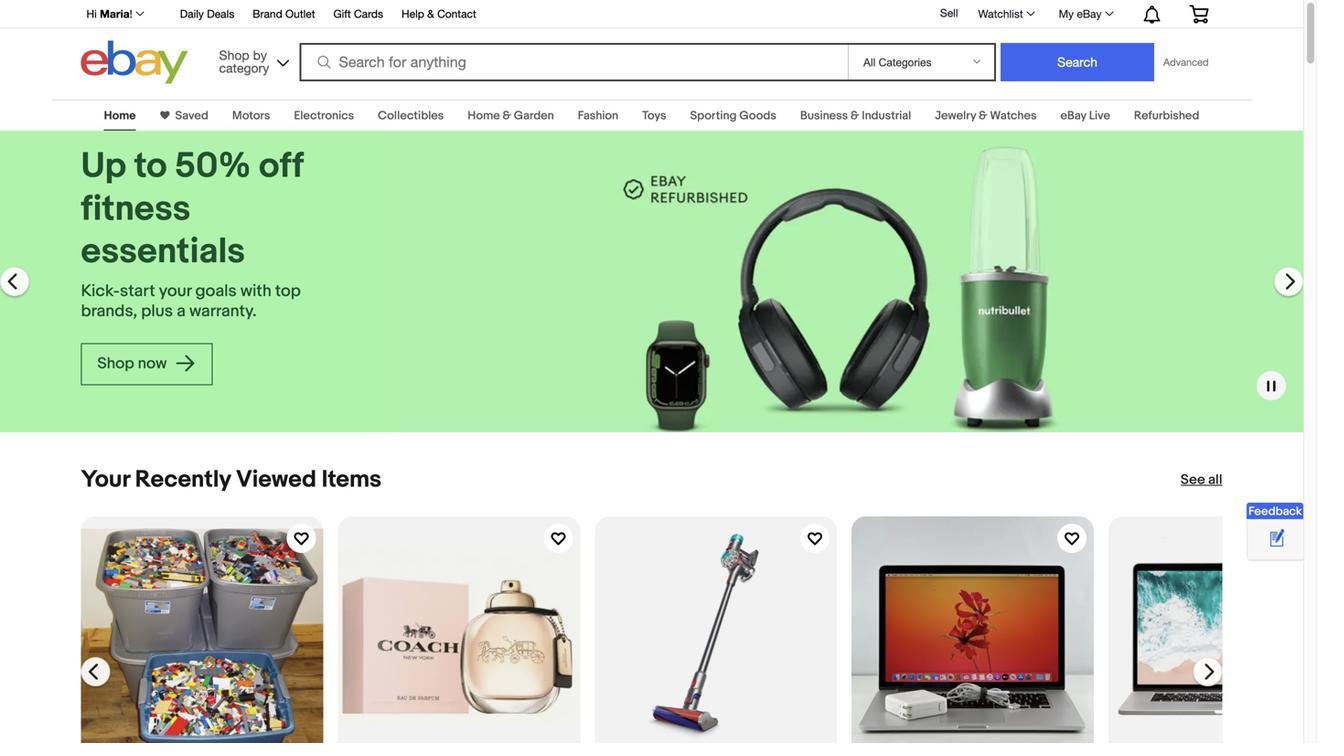 Task type: vqa. For each thing, say whether or not it's contained in the screenshot.
YOUR RECENTLY VIEWED ITEMS link
yes



Task type: describe. For each thing, give the bounding box(es) containing it.
your
[[81, 466, 130, 495]]

50%
[[175, 146, 251, 188]]

daily deals
[[180, 7, 235, 20]]

help & contact
[[402, 7, 477, 20]]

up to 50% off fitness essentials kick-start your goals with top brands, plus a warranty.
[[81, 146, 303, 322]]

shop for shop by category
[[219, 48, 250, 63]]

electronics link
[[294, 109, 354, 123]]

shop now link
[[81, 344, 213, 386]]

gift
[[334, 7, 351, 20]]

goods
[[740, 109, 777, 123]]

top
[[275, 281, 301, 301]]

ebay inside up to 50% off fitness essentials main content
[[1061, 109, 1087, 123]]

ebay live link
[[1061, 109, 1111, 123]]

gift cards link
[[334, 5, 383, 25]]

essentials
[[81, 231, 245, 274]]

home & garden link
[[468, 109, 554, 123]]

sporting
[[690, 109, 737, 123]]

business
[[801, 109, 848, 123]]

see
[[1181, 472, 1206, 489]]

jewelry & watches link
[[935, 109, 1037, 123]]

sell link
[[932, 7, 967, 19]]

none submit inside shop by category banner
[[1001, 43, 1155, 81]]

kick-
[[81, 281, 120, 301]]

items
[[322, 466, 382, 495]]

home & garden
[[468, 109, 554, 123]]

start
[[120, 281, 155, 301]]

business & industrial link
[[801, 109, 912, 123]]

motors
[[232, 109, 270, 123]]

motors link
[[232, 109, 270, 123]]

a
[[177, 302, 186, 322]]

industrial
[[862, 109, 912, 123]]

shop now
[[97, 354, 170, 374]]

garden
[[514, 109, 554, 123]]

home for home
[[104, 109, 136, 123]]

feedback
[[1249, 505, 1303, 519]]

plus
[[141, 302, 173, 322]]

goals
[[195, 281, 237, 301]]

your
[[159, 281, 192, 301]]

collectibles
[[378, 109, 444, 123]]

electronics
[[294, 109, 354, 123]]

to
[[134, 146, 167, 188]]

saved
[[175, 109, 209, 123]]

hi maria !
[[86, 7, 132, 20]]

shop by category banner
[[76, 0, 1223, 89]]

ebay inside "link"
[[1077, 7, 1102, 20]]

my
[[1059, 7, 1074, 20]]

collectibles link
[[378, 109, 444, 123]]

refurbished
[[1135, 109, 1200, 123]]

your recently viewed items link
[[81, 466, 382, 495]]

my ebay link
[[1049, 3, 1122, 25]]

by
[[253, 48, 267, 63]]



Task type: locate. For each thing, give the bounding box(es) containing it.
shop for shop now
[[97, 354, 134, 374]]

advanced link
[[1155, 44, 1218, 81]]

now
[[138, 354, 167, 374]]

brand outlet
[[253, 7, 315, 20]]

up to 50% off fitness essentials main content
[[0, 89, 1318, 744]]

1 vertical spatial shop
[[97, 354, 134, 374]]

1 horizontal spatial home
[[468, 109, 500, 123]]

brand outlet link
[[253, 5, 315, 25]]

sporting goods
[[690, 109, 777, 123]]

gift cards
[[334, 7, 383, 20]]

up
[[81, 146, 126, 188]]

& for help
[[428, 7, 434, 20]]

& for jewelry
[[979, 109, 988, 123]]

0 horizontal spatial home
[[104, 109, 136, 123]]

None submit
[[1001, 43, 1155, 81]]

toys
[[642, 109, 667, 123]]

your shopping cart image
[[1189, 5, 1210, 23]]

hi
[[86, 7, 97, 20]]

2 home from the left
[[468, 109, 500, 123]]

0 vertical spatial ebay
[[1077, 7, 1102, 20]]

outlet
[[286, 7, 315, 20]]

1 home from the left
[[104, 109, 136, 123]]

category
[[219, 60, 269, 75]]

viewed
[[236, 466, 317, 495]]

brand
[[253, 7, 283, 20]]

fitness
[[81, 188, 191, 231]]

help & contact link
[[402, 5, 477, 25]]

account navigation
[[76, 0, 1223, 28]]

1 horizontal spatial shop
[[219, 48, 250, 63]]

shop left now
[[97, 354, 134, 374]]

your recently viewed items
[[81, 466, 382, 495]]

shop inside up to 50% off fitness essentials main content
[[97, 354, 134, 374]]

sporting goods link
[[690, 109, 777, 123]]

0 horizontal spatial shop
[[97, 354, 134, 374]]

ebay
[[1077, 7, 1102, 20], [1061, 109, 1087, 123]]

1 vertical spatial ebay
[[1061, 109, 1087, 123]]

ebay right my
[[1077, 7, 1102, 20]]

shop
[[219, 48, 250, 63], [97, 354, 134, 374]]

watchlist link
[[969, 3, 1044, 25]]

home left garden
[[468, 109, 500, 123]]

contact
[[437, 7, 477, 20]]

see all link
[[1181, 471, 1223, 490]]

ebay left live
[[1061, 109, 1087, 123]]

saved link
[[170, 109, 209, 123]]

recently
[[135, 466, 231, 495]]

warranty.
[[189, 302, 257, 322]]

0 vertical spatial shop
[[219, 48, 250, 63]]

home
[[104, 109, 136, 123], [468, 109, 500, 123]]

shop by category
[[219, 48, 269, 75]]

& for business
[[851, 109, 860, 123]]

up to 50% off fitness essentials link
[[81, 146, 345, 274]]

all
[[1209, 472, 1223, 489]]

ebay live
[[1061, 109, 1111, 123]]

& right help
[[428, 7, 434, 20]]

deals
[[207, 7, 235, 20]]

daily deals link
[[180, 5, 235, 25]]

home up up
[[104, 109, 136, 123]]

shop by category button
[[211, 41, 293, 80]]

live
[[1090, 109, 1111, 123]]

& right jewelry
[[979, 109, 988, 123]]

maria
[[100, 7, 130, 20]]

fashion
[[578, 109, 619, 123]]

see all
[[1181, 472, 1223, 489]]

jewelry & watches
[[935, 109, 1037, 123]]

& inside help & contact link
[[428, 7, 434, 20]]

& for home
[[503, 109, 511, 123]]

fashion link
[[578, 109, 619, 123]]

off
[[259, 146, 303, 188]]

Search for anything text field
[[302, 45, 845, 80]]

watchlist
[[979, 7, 1024, 20]]

cards
[[354, 7, 383, 20]]

brands,
[[81, 302, 137, 322]]

daily
[[180, 7, 204, 20]]

help
[[402, 7, 424, 20]]

!
[[130, 7, 132, 20]]

toys link
[[642, 109, 667, 123]]

watches
[[991, 109, 1037, 123]]

advanced
[[1164, 56, 1209, 68]]

& right business
[[851, 109, 860, 123]]

shop left the by
[[219, 48, 250, 63]]

with
[[241, 281, 272, 301]]

shop inside shop by category
[[219, 48, 250, 63]]

&
[[428, 7, 434, 20], [503, 109, 511, 123], [851, 109, 860, 123], [979, 109, 988, 123]]

& left garden
[[503, 109, 511, 123]]

refurbished link
[[1135, 109, 1200, 123]]

jewelry
[[935, 109, 977, 123]]

my ebay
[[1059, 7, 1102, 20]]

business & industrial
[[801, 109, 912, 123]]

home for home & garden
[[468, 109, 500, 123]]

sell
[[941, 7, 959, 19]]



